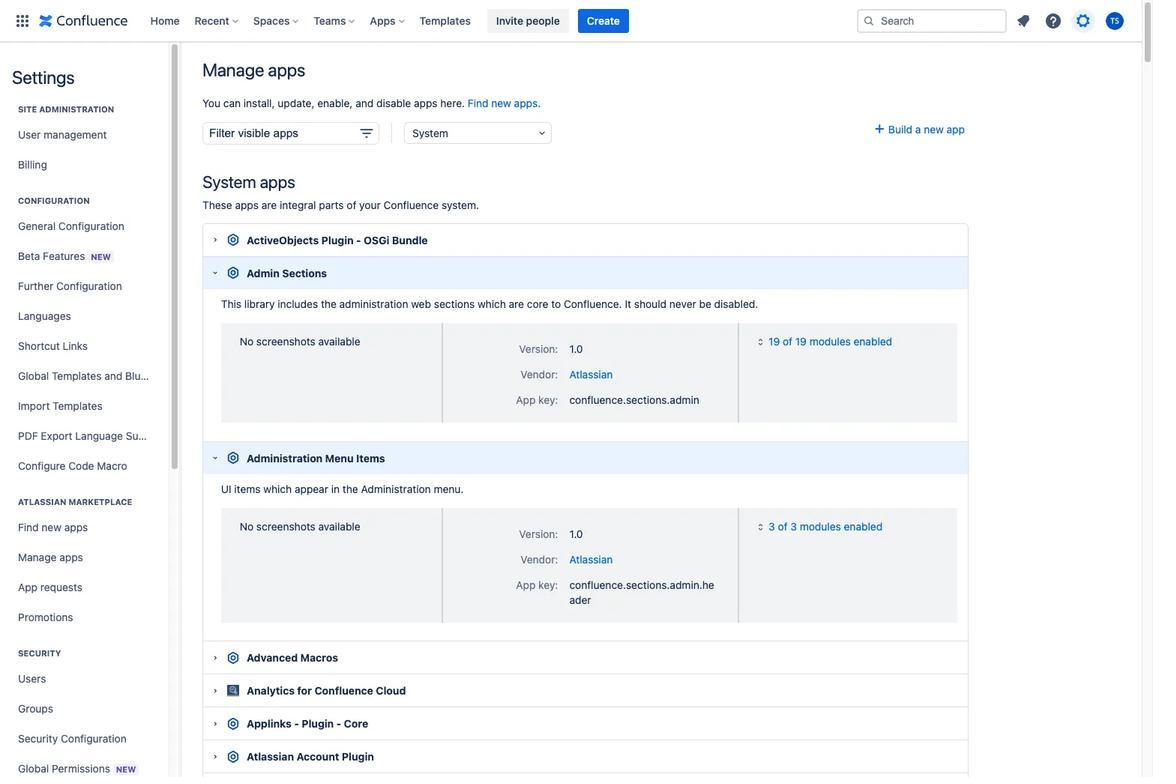 Task type: locate. For each thing, give the bounding box(es) containing it.
0 vertical spatial security
[[18, 649, 61, 658]]

templates link
[[415, 9, 475, 33]]

atlassian link up confluence.sections.admin
[[570, 368, 613, 381]]

1 horizontal spatial 19
[[796, 335, 807, 348]]

1 vertical spatial screenshots
[[256, 520, 316, 533]]

configuration for further
[[56, 280, 122, 292]]

which right sections
[[478, 298, 506, 310]]

banner containing home
[[0, 0, 1142, 42]]

atlassian link
[[570, 368, 613, 381], [570, 553, 613, 566]]

people
[[526, 14, 560, 27]]

configuration for security
[[61, 733, 127, 745]]

0 horizontal spatial new
[[42, 521, 61, 534]]

marketplace
[[69, 497, 132, 507]]

1 vertical spatial new
[[116, 765, 136, 774]]

0 horizontal spatial confluence
[[315, 685, 373, 698]]

the right includes
[[321, 298, 337, 310]]

0 horizontal spatial 3
[[769, 520, 775, 533]]

atlassian up 'ader'
[[570, 553, 613, 566]]

admin sections
[[247, 267, 327, 280]]

0 vertical spatial administration
[[39, 104, 114, 114]]

user management
[[18, 128, 107, 141]]

apps down 'system apps'
[[235, 199, 259, 211]]

administration up management
[[39, 104, 114, 114]]

0 vertical spatial find
[[468, 97, 489, 109]]

available for in
[[318, 520, 360, 533]]

1 vendor: from the top
[[521, 368, 558, 381]]

0 horizontal spatial 19
[[769, 335, 780, 348]]

no screenshots available
[[240, 335, 360, 348], [240, 520, 360, 533]]

shortcut links link
[[12, 331, 157, 361]]

global inside security group
[[18, 762, 49, 775]]

2 3 from the left
[[791, 520, 797, 533]]

2 1.0 from the top
[[570, 528, 583, 540]]

system.
[[442, 199, 479, 211]]

1 key: from the top
[[539, 394, 558, 406]]

atlassian marketplace group
[[12, 481, 157, 637]]

administration
[[247, 452, 323, 465], [361, 483, 431, 495]]

items
[[234, 483, 261, 495]]

modules
[[810, 335, 851, 348], [800, 520, 841, 533]]

requests
[[40, 581, 83, 594]]

atlassian link up 'ader'
[[570, 553, 613, 566]]

0 vertical spatial administration
[[247, 452, 323, 465]]

manage inside atlassian marketplace group
[[18, 551, 57, 564]]

global up import
[[18, 370, 49, 382]]

new up further configuration link
[[91, 252, 111, 261]]

home link
[[146, 9, 184, 33]]

user
[[18, 128, 41, 141]]

available
[[318, 335, 360, 348], [318, 520, 360, 533]]

0 vertical spatial atlassian link
[[570, 368, 613, 381]]

- right applinks
[[294, 718, 299, 731]]

shortcut
[[18, 340, 60, 352]]

1 vertical spatial no screenshots available
[[240, 520, 360, 533]]

1 vertical spatial manage
[[18, 551, 57, 564]]

this
[[221, 298, 242, 310]]

plugin down these apps are integral parts of your confluence system.
[[321, 234, 354, 247]]

1 vertical spatial 1.0
[[570, 528, 583, 540]]

plugin down the core at the left of the page
[[342, 751, 374, 764]]

2 vertical spatial plugin
[[342, 751, 374, 764]]

1 horizontal spatial are
[[509, 298, 524, 310]]

2 vertical spatial templates
[[53, 400, 102, 412]]

0 horizontal spatial system
[[202, 172, 256, 192]]

new left apps.
[[491, 97, 511, 109]]

1 horizontal spatial system
[[412, 127, 448, 139]]

0 vertical spatial confluence
[[384, 199, 439, 211]]

- left the core at the left of the page
[[336, 718, 341, 731]]

2 horizontal spatial new
[[924, 123, 944, 136]]

groups
[[18, 703, 53, 715]]

3
[[769, 520, 775, 533], [791, 520, 797, 533]]

0 vertical spatial no
[[240, 335, 254, 348]]

1 horizontal spatial the
[[343, 483, 358, 495]]

1 vertical spatial and
[[104, 370, 122, 382]]

0 horizontal spatial are
[[262, 199, 277, 211]]

find new apps
[[18, 521, 88, 534]]

screenshots down includes
[[256, 335, 316, 348]]

plugin up account
[[302, 718, 334, 731]]

global
[[18, 370, 49, 382], [18, 762, 49, 775]]

1 vertical spatial find
[[18, 521, 39, 534]]

0 vertical spatial screenshots
[[256, 335, 316, 348]]

2 version: from the top
[[519, 528, 558, 540]]

pdf
[[18, 430, 38, 442]]

atlassian link for confluence.sections.admin.he ader
[[570, 553, 613, 566]]

configuration group
[[12, 180, 174, 486]]

0 vertical spatial are
[[262, 199, 277, 211]]

app key: for confluence.sections.admin.he ader
[[516, 579, 558, 591]]

manage up app requests
[[18, 551, 57, 564]]

new
[[91, 252, 111, 261], [116, 765, 136, 774]]

0 horizontal spatial -
[[294, 718, 299, 731]]

templates down links
[[52, 370, 102, 382]]

0 vertical spatial enabled
[[854, 335, 893, 348]]

0 vertical spatial system
[[412, 127, 448, 139]]

no down items
[[240, 520, 254, 533]]

new inside global permissions new
[[116, 765, 136, 774]]

0 vertical spatial new
[[91, 252, 111, 261]]

activeobjects
[[247, 234, 319, 247]]

and left disable
[[356, 97, 374, 109]]

configuration inside security group
[[61, 733, 127, 745]]

global inside configuration group
[[18, 370, 49, 382]]

1 version: from the top
[[519, 343, 558, 355]]

atlassian link for confluence.sections.admin
[[570, 368, 613, 381]]

1 vertical spatial of
[[783, 335, 793, 348]]

confluence up the core at the left of the page
[[315, 685, 373, 698]]

key:
[[539, 394, 558, 406], [539, 579, 558, 591]]

import
[[18, 400, 50, 412]]

system apps
[[202, 172, 295, 192]]

2 no screenshots available from the top
[[240, 520, 360, 533]]

templates up pdf export language support link
[[53, 400, 102, 412]]

confluence up bundle
[[384, 199, 439, 211]]

1 vertical spatial vendor:
[[521, 553, 558, 566]]

find inside 'find new apps' link
[[18, 521, 39, 534]]

0 vertical spatial manage
[[202, 59, 264, 80]]

find right here.
[[468, 97, 489, 109]]

screenshots down appear
[[256, 520, 316, 533]]

further
[[18, 280, 53, 292]]

app for confluence.sections.admin
[[516, 394, 536, 406]]

build a new app link
[[874, 123, 965, 136]]

atlassian up confluence.sections.admin
[[570, 368, 613, 381]]

you
[[202, 97, 220, 109]]

2 vertical spatial new
[[42, 521, 61, 534]]

1 horizontal spatial new
[[116, 765, 136, 774]]

1 security from the top
[[18, 649, 61, 658]]

app key: for confluence.sections.admin
[[516, 394, 558, 406]]

2 app key: from the top
[[516, 579, 558, 591]]

1 vertical spatial which
[[263, 483, 292, 495]]

2 atlassian link from the top
[[570, 553, 613, 566]]

plugin for account
[[342, 751, 374, 764]]

banner
[[0, 0, 1142, 42]]

create link
[[578, 9, 629, 33]]

notification icon image
[[1015, 12, 1033, 30]]

1 horizontal spatial manage apps
[[202, 59, 305, 80]]

2 global from the top
[[18, 762, 49, 775]]

atlassian up find new apps
[[18, 497, 66, 507]]

teams
[[314, 14, 346, 27]]

Search field
[[857, 9, 1007, 33]]

1 vertical spatial administration
[[339, 298, 408, 310]]

disable
[[376, 97, 411, 109]]

0 horizontal spatial manage apps
[[18, 551, 83, 564]]

account
[[297, 751, 339, 764]]

global for global permissions new
[[18, 762, 49, 775]]

applinks
[[247, 718, 292, 731]]

no down library
[[240, 335, 254, 348]]

1 vertical spatial new
[[924, 123, 944, 136]]

0 vertical spatial which
[[478, 298, 506, 310]]

1 atlassian link from the top
[[570, 368, 613, 381]]

new down atlassian marketplace
[[42, 521, 61, 534]]

manage apps up app requests
[[18, 551, 83, 564]]

site administration group
[[12, 88, 157, 184]]

new for features
[[91, 252, 111, 261]]

1 vertical spatial version:
[[519, 528, 558, 540]]

1 vertical spatial plugin
[[302, 718, 334, 731]]

1 vertical spatial no
[[240, 520, 254, 533]]

security down the groups on the left bottom
[[18, 733, 58, 745]]

- left the osgi
[[356, 234, 361, 247]]

2 available from the top
[[318, 520, 360, 533]]

1 1.0 from the top
[[570, 343, 583, 355]]

find down atlassian marketplace
[[18, 521, 39, 534]]

support
[[126, 430, 165, 442]]

administration left web at the left of page
[[339, 298, 408, 310]]

create
[[587, 14, 620, 27]]

1 screenshots from the top
[[256, 335, 316, 348]]

bundle
[[392, 234, 428, 247]]

are
[[262, 199, 277, 211], [509, 298, 524, 310]]

0 horizontal spatial manage
[[18, 551, 57, 564]]

1 vertical spatial manage apps
[[18, 551, 83, 564]]

settings icon image
[[1075, 12, 1093, 30]]

confluence.sections.admin.he ader
[[570, 579, 714, 606]]

0 vertical spatial vendor:
[[521, 368, 558, 381]]

templates right "apps" popup button
[[420, 14, 471, 27]]

19
[[769, 335, 780, 348], [796, 335, 807, 348]]

0 vertical spatial modules
[[810, 335, 851, 348]]

2 no from the top
[[240, 520, 254, 533]]

confluence image
[[39, 12, 128, 30], [39, 12, 128, 30]]

1 horizontal spatial 3
[[791, 520, 797, 533]]

0 vertical spatial manage apps
[[202, 59, 305, 80]]

1 horizontal spatial confluence
[[384, 199, 439, 211]]

and
[[356, 97, 374, 109], [104, 370, 122, 382]]

administration up appear
[[247, 452, 323, 465]]

configuration for general
[[58, 220, 124, 232]]

0 vertical spatial templates
[[420, 14, 471, 27]]

pdf export language support
[[18, 430, 165, 442]]

global permissions new
[[18, 762, 136, 775]]

system up these
[[202, 172, 256, 192]]

plugin for -
[[302, 718, 334, 731]]

2 vertical spatial of
[[778, 520, 788, 533]]

enabled for 19 of 19 modules enabled
[[854, 335, 893, 348]]

a
[[916, 123, 921, 136]]

security for security
[[18, 649, 61, 658]]

core
[[344, 718, 368, 731]]

1 vertical spatial enabled
[[844, 520, 883, 533]]

2 security from the top
[[18, 733, 58, 745]]

1 horizontal spatial which
[[478, 298, 506, 310]]

0 horizontal spatial new
[[91, 252, 111, 261]]

1 vertical spatial key:
[[539, 579, 558, 591]]

global left permissions
[[18, 762, 49, 775]]

configuration up beta features new
[[58, 220, 124, 232]]

export
[[41, 430, 72, 442]]

and left blueprints
[[104, 370, 122, 382]]

administration down items
[[361, 483, 431, 495]]

1 vertical spatial global
[[18, 762, 49, 775]]

no screenshots available down appear
[[240, 520, 360, 533]]

modules for 3
[[800, 520, 841, 533]]

0 horizontal spatial and
[[104, 370, 122, 382]]

are left core
[[509, 298, 524, 310]]

1 no from the top
[[240, 335, 254, 348]]

no screenshots available down includes
[[240, 335, 360, 348]]

1 no screenshots available from the top
[[240, 335, 360, 348]]

1 global from the top
[[18, 370, 49, 382]]

new inside beta features new
[[91, 252, 111, 261]]

None field
[[202, 122, 379, 145]]

activeobjects plugin - osgi bundle
[[247, 234, 428, 247]]

new right a
[[924, 123, 944, 136]]

1 available from the top
[[318, 335, 360, 348]]

languages link
[[12, 301, 157, 331]]

vendor: for confluence.sections.admin
[[521, 368, 558, 381]]

1 vertical spatial app key:
[[516, 579, 558, 591]]

vendor:
[[521, 368, 558, 381], [521, 553, 558, 566]]

appswitcher icon image
[[13, 12, 31, 30]]

0 vertical spatial the
[[321, 298, 337, 310]]

billing
[[18, 158, 47, 171]]

apps
[[268, 59, 305, 80], [414, 97, 438, 109], [260, 172, 295, 192], [235, 199, 259, 211], [64, 521, 88, 534], [59, 551, 83, 564]]

appear
[[295, 483, 328, 495]]

manage apps up install,
[[202, 59, 305, 80]]

2 screenshots from the top
[[256, 520, 316, 533]]

manage up the can
[[202, 59, 264, 80]]

general configuration
[[18, 220, 124, 232]]

1 horizontal spatial find
[[468, 97, 489, 109]]

1 horizontal spatial and
[[356, 97, 374, 109]]

0 horizontal spatial find
[[18, 521, 39, 534]]

1 vertical spatial modules
[[800, 520, 841, 533]]

site administration
[[18, 104, 114, 114]]

0 vertical spatial available
[[318, 335, 360, 348]]

0 vertical spatial version:
[[519, 343, 558, 355]]

1 vertical spatial templates
[[52, 370, 102, 382]]

security up the users
[[18, 649, 61, 658]]

security
[[18, 649, 61, 658], [18, 733, 58, 745]]

advanced
[[247, 652, 298, 665]]

0 vertical spatial global
[[18, 370, 49, 382]]

the right in
[[343, 483, 358, 495]]

new inside atlassian marketplace group
[[42, 521, 61, 534]]

and inside global templates and blueprints link
[[104, 370, 122, 382]]

apps up requests
[[59, 551, 83, 564]]

sections
[[282, 267, 327, 280]]

language
[[75, 430, 123, 442]]

0 vertical spatial 1.0
[[570, 343, 583, 355]]

1.0 down confluence.
[[570, 343, 583, 355]]

1 vertical spatial available
[[318, 520, 360, 533]]

enabled for 3 of 3 modules enabled
[[844, 520, 883, 533]]

0 vertical spatial key:
[[539, 394, 558, 406]]

1 vertical spatial atlassian link
[[570, 553, 613, 566]]

general configuration link
[[12, 211, 157, 241]]

0 vertical spatial app key:
[[516, 394, 558, 406]]

2 vendor: from the top
[[521, 553, 558, 566]]

import templates link
[[12, 391, 157, 421]]

system down here.
[[412, 127, 448, 139]]

system
[[412, 127, 448, 139], [202, 172, 256, 192]]

0 vertical spatial new
[[491, 97, 511, 109]]

2 key: from the top
[[539, 579, 558, 591]]

which
[[478, 298, 506, 310], [263, 483, 292, 495]]

site
[[18, 104, 37, 114]]

0 horizontal spatial administration
[[39, 104, 114, 114]]

1 vertical spatial are
[[509, 298, 524, 310]]

1 vertical spatial administration
[[361, 483, 431, 495]]

the
[[321, 298, 337, 310], [343, 483, 358, 495]]

new right permissions
[[116, 765, 136, 774]]

1 vertical spatial security
[[18, 733, 58, 745]]

1.0 up 'ader'
[[570, 528, 583, 540]]

which right items
[[263, 483, 292, 495]]

configuration down "groups" link
[[61, 733, 127, 745]]

1 vertical spatial system
[[202, 172, 256, 192]]

1 app key: from the top
[[516, 394, 558, 406]]

enabled
[[854, 335, 893, 348], [844, 520, 883, 533]]

are left integral
[[262, 199, 277, 211]]

items
[[356, 452, 385, 465]]

global templates and blueprints link
[[12, 361, 174, 391]]

system for system
[[412, 127, 448, 139]]

find new apps link
[[12, 513, 157, 543]]

1.0
[[570, 343, 583, 355], [570, 528, 583, 540]]

0 vertical spatial no screenshots available
[[240, 335, 360, 348]]

for
[[297, 685, 312, 698]]

manage apps
[[202, 59, 305, 80], [18, 551, 83, 564]]

0 horizontal spatial the
[[321, 298, 337, 310]]

configuration up languages link
[[56, 280, 122, 292]]



Task type: vqa. For each thing, say whether or not it's contained in the screenshot.
the rightmost and
yes



Task type: describe. For each thing, give the bounding box(es) containing it.
install,
[[244, 97, 275, 109]]

code
[[68, 460, 94, 472]]

new for permissions
[[116, 765, 136, 774]]

billing link
[[12, 150, 157, 180]]

ui items which appear in the administration menu.
[[221, 483, 464, 495]]

users link
[[12, 664, 157, 694]]

global element
[[9, 0, 854, 42]]

administration menu items
[[247, 452, 385, 465]]

key: for confluence.sections.admin.he ader
[[539, 579, 558, 591]]

administration inside site administration group
[[39, 104, 114, 114]]

permissions
[[52, 762, 110, 775]]

19 of 19 modules enabled
[[769, 335, 893, 348]]

small image
[[874, 123, 886, 135]]

features
[[43, 249, 85, 262]]

recent button
[[190, 9, 244, 33]]

applinks - plugin - core
[[247, 718, 368, 731]]

advanced macros
[[247, 652, 338, 665]]

help icon image
[[1045, 12, 1063, 30]]

app requests
[[18, 581, 83, 594]]

2 horizontal spatial -
[[356, 234, 361, 247]]

apps.
[[514, 97, 541, 109]]

atlassian marketplace
[[18, 497, 132, 507]]

modules for 19
[[810, 335, 851, 348]]

your profile and preferences image
[[1106, 12, 1124, 30]]

apps left here.
[[414, 97, 438, 109]]

teams button
[[309, 9, 361, 33]]

recent
[[195, 14, 229, 27]]

to
[[551, 298, 561, 310]]

find new apps. link
[[468, 97, 541, 109]]

home
[[150, 14, 180, 27]]

1 vertical spatial the
[[343, 483, 358, 495]]

templates inside global element
[[420, 14, 471, 27]]

apps button
[[366, 9, 411, 33]]

no screenshots available for which
[[240, 520, 360, 533]]

atlassian account plugin
[[247, 751, 374, 764]]

no screenshots available for includes
[[240, 335, 360, 348]]

no for library
[[240, 335, 254, 348]]

security group
[[12, 633, 157, 778]]

no for items
[[240, 520, 254, 533]]

key: for confluence.sections.admin
[[539, 394, 558, 406]]

cloud
[[376, 685, 406, 698]]

analytics
[[247, 685, 295, 698]]

confluence.
[[564, 298, 622, 310]]

user management link
[[12, 120, 157, 150]]

promotions
[[18, 611, 73, 624]]

pdf export language support link
[[12, 421, 165, 451]]

this library includes the administration web sections which are core to confluence. it should never be disabled.
[[221, 298, 758, 310]]

manage apps inside atlassian marketplace group
[[18, 551, 83, 564]]

0 vertical spatial plugin
[[321, 234, 354, 247]]

spaces
[[253, 14, 290, 27]]

app for confluence.sections.admin.he ader
[[516, 579, 536, 591]]

atlassian down applinks
[[247, 751, 294, 764]]

integral
[[280, 199, 316, 211]]

macro
[[97, 460, 127, 472]]

shortcut links
[[18, 340, 88, 352]]

configuration up the general
[[18, 196, 90, 205]]

version: for confluence.sections.admin.he ader
[[519, 528, 558, 540]]

it
[[625, 298, 631, 310]]

templates for import templates
[[53, 400, 102, 412]]

templates for global templates and blueprints
[[52, 370, 102, 382]]

core
[[527, 298, 549, 310]]

global templates and blueprints
[[18, 370, 174, 382]]

0 horizontal spatial which
[[263, 483, 292, 495]]

collapse sidebar image
[[163, 49, 196, 79]]

apps up update,
[[268, 59, 305, 80]]

apps up integral
[[260, 172, 295, 192]]

configure
[[18, 460, 66, 472]]

atlassian inside group
[[18, 497, 66, 507]]

ader
[[570, 594, 591, 606]]

build a new app
[[886, 123, 965, 136]]

global for global templates and blueprints
[[18, 370, 49, 382]]

parts
[[319, 199, 344, 211]]

1.0 for confluence.sections.admin.he ader
[[570, 528, 583, 540]]

includes
[[278, 298, 318, 310]]

1 horizontal spatial administration
[[339, 298, 408, 310]]

3 of 3 modules enabled link
[[755, 520, 883, 533]]

security configuration link
[[12, 724, 157, 754]]

settings
[[12, 67, 75, 88]]

menu
[[325, 452, 354, 465]]

these
[[202, 199, 232, 211]]

management
[[44, 128, 107, 141]]

manage apps link
[[12, 543, 157, 573]]

groups link
[[12, 694, 157, 724]]

in
[[331, 483, 340, 495]]

vendor: for confluence.sections.admin.he ader
[[521, 553, 558, 566]]

2 19 from the left
[[796, 335, 807, 348]]

0 horizontal spatial administration
[[247, 452, 323, 465]]

1 horizontal spatial -
[[336, 718, 341, 731]]

19 of 19 modules enabled link
[[755, 335, 893, 348]]

can
[[223, 97, 241, 109]]

0 vertical spatial and
[[356, 97, 374, 109]]

ui
[[221, 483, 231, 495]]

sections
[[434, 298, 475, 310]]

promotions link
[[12, 603, 157, 633]]

app requests link
[[12, 573, 157, 603]]

should
[[634, 298, 667, 310]]

general
[[18, 220, 56, 232]]

1 horizontal spatial manage
[[202, 59, 264, 80]]

invite
[[496, 14, 523, 27]]

web
[[411, 298, 431, 310]]

search image
[[863, 15, 875, 27]]

analytics for confluence cloud
[[247, 685, 406, 698]]

here.
[[440, 97, 465, 109]]

app inside app requests link
[[18, 581, 38, 594]]

1 horizontal spatial administration
[[361, 483, 431, 495]]

screenshots for includes
[[256, 335, 316, 348]]

1 vertical spatial confluence
[[315, 685, 373, 698]]

invite people button
[[487, 9, 569, 33]]

users
[[18, 673, 46, 685]]

links
[[63, 340, 88, 352]]

system for system apps
[[202, 172, 256, 192]]

security configuration
[[18, 733, 127, 745]]

security for security configuration
[[18, 733, 58, 745]]

screenshots for which
[[256, 520, 316, 533]]

1.0 for confluence.sections.admin
[[570, 343, 583, 355]]

of for confluence.sections.admin.he ader
[[778, 520, 788, 533]]

osgi
[[364, 234, 390, 247]]

of for confluence.sections.admin
[[783, 335, 793, 348]]

library
[[244, 298, 275, 310]]

macros
[[300, 652, 338, 665]]

version: for confluence.sections.admin
[[519, 343, 558, 355]]

0 vertical spatial of
[[347, 199, 357, 211]]

build
[[889, 123, 913, 136]]

1 horizontal spatial new
[[491, 97, 511, 109]]

update,
[[278, 97, 315, 109]]

beta features new
[[18, 249, 111, 262]]

admin
[[247, 267, 280, 280]]

disabled.
[[714, 298, 758, 310]]

1 19 from the left
[[769, 335, 780, 348]]

apps down atlassian marketplace
[[64, 521, 88, 534]]

1 3 from the left
[[769, 520, 775, 533]]

available for administration
[[318, 335, 360, 348]]



